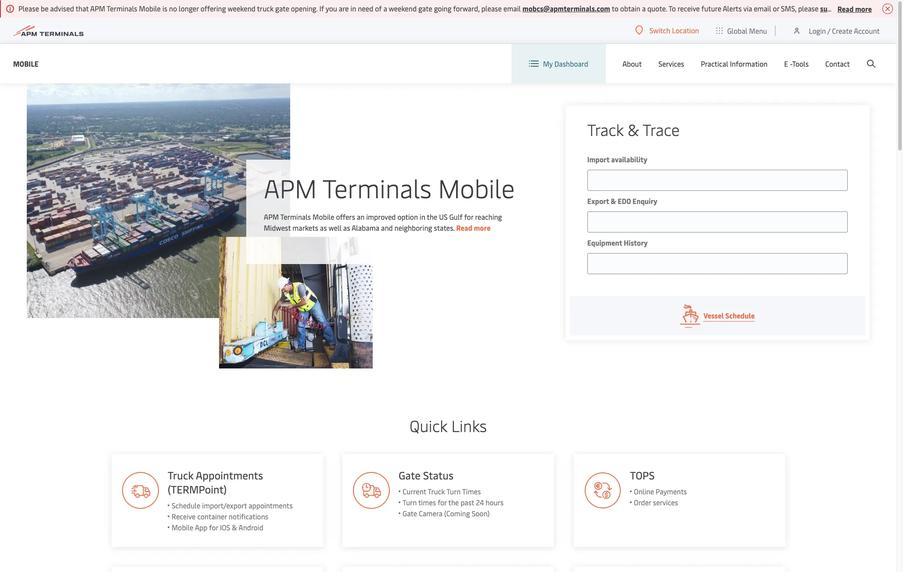 Task type: vqa. For each thing, say whether or not it's contained in the screenshot.
the 'Los'
no



Task type: describe. For each thing, give the bounding box(es) containing it.
us
[[439, 212, 448, 222]]

of
[[375, 4, 382, 13]]

the inside gate status current truck turn times turn times for the past 24 hours gate camera (coming soon)
[[449, 498, 459, 508]]

global
[[728, 26, 748, 35]]

history
[[624, 238, 648, 248]]

about button
[[623, 44, 642, 83]]

apm for apm terminals mobile offers an improved option in the us gulf for reaching midwest markets as well as alabama and neighboring states.
[[264, 212, 279, 222]]

you
[[326, 4, 337, 13]]

subscribe to terminal aler link
[[821, 4, 904, 13]]

xin da yang zhou  docked at apm terminals mobile image
[[27, 83, 290, 318]]

apmt icon 100 image
[[585, 473, 622, 510]]

is
[[162, 4, 167, 13]]

offering
[[201, 4, 226, 13]]

offers
[[336, 212, 355, 222]]

quick links
[[410, 415, 487, 437]]

gate status current truck turn times turn times for the past 24 hours gate camera (coming soon)
[[399, 469, 504, 519]]

services
[[659, 59, 685, 69]]

0 horizontal spatial turn
[[403, 498, 417, 508]]

opening.
[[291, 4, 318, 13]]

& inside truck appointments (termpoint) schedule import/export appointments receive container notifications mobile app for ios & android
[[232, 523, 237, 533]]

sms,
[[781, 4, 797, 13]]

0 horizontal spatial in
[[351, 4, 356, 13]]

close alert image
[[883, 4, 893, 14]]

import/export
[[202, 501, 247, 511]]

login / create account
[[809, 26, 880, 35]]

for for appointments
[[209, 523, 218, 533]]

tools
[[793, 59, 809, 69]]

account
[[854, 26, 880, 35]]

practical information button
[[701, 44, 768, 83]]

states.
[[434, 223, 455, 233]]

1 as from the left
[[320, 223, 327, 233]]

please
[[18, 4, 39, 13]]

services button
[[659, 44, 685, 83]]

dashboard
[[555, 59, 589, 69]]

2 to from the left
[[853, 4, 860, 13]]

1 weekend from the left
[[228, 4, 256, 13]]

practical
[[701, 59, 729, 69]]

information
[[730, 59, 768, 69]]

in inside apm terminals mobile offers an improved option in the us gulf for reaching midwest markets as well as alabama and neighboring states.
[[420, 212, 426, 222]]

global menu button
[[708, 17, 776, 44]]

(termpoint)
[[167, 483, 226, 497]]

availability
[[611, 155, 648, 164]]

going
[[434, 4, 452, 13]]

an
[[357, 212, 365, 222]]

1 email from the left
[[504, 4, 521, 13]]

receive
[[678, 4, 700, 13]]

well
[[329, 223, 342, 233]]

1 gate from the left
[[275, 4, 289, 13]]

camera
[[419, 509, 443, 519]]

my dashboard button
[[529, 44, 589, 83]]

1 vertical spatial gate
[[403, 509, 417, 519]]

/
[[828, 26, 831, 35]]

1 please from the left
[[482, 4, 502, 13]]

more for read more button at the right
[[856, 4, 872, 13]]

global menu
[[728, 26, 768, 35]]

mobcs@apmterminals.com
[[523, 4, 611, 13]]

order
[[634, 498, 652, 508]]

improved
[[366, 212, 396, 222]]

that
[[76, 4, 89, 13]]

terminal
[[861, 4, 890, 13]]

quote. to
[[648, 4, 676, 13]]

if
[[320, 4, 324, 13]]

mobile inside truck appointments (termpoint) schedule import/export appointments receive container notifications mobile app for ios & android
[[171, 523, 193, 533]]

online
[[634, 487, 654, 497]]

about
[[623, 59, 642, 69]]

be
[[41, 4, 48, 13]]

0 vertical spatial apm
[[90, 4, 105, 13]]

mobcs@apmterminals.com link
[[523, 4, 611, 13]]

equipment
[[588, 238, 623, 248]]

2 gate from the left
[[419, 4, 433, 13]]

-
[[790, 59, 793, 69]]

2 please from the left
[[799, 4, 819, 13]]

payments
[[656, 487, 687, 497]]

forward,
[[453, 4, 480, 13]]

ios
[[220, 523, 230, 533]]

mobile inside apm terminals mobile offers an improved option in the us gulf for reaching midwest markets as well as alabama and neighboring states.
[[313, 212, 335, 222]]

2 as from the left
[[343, 223, 350, 233]]

create
[[833, 26, 853, 35]]

read more for read more button at the right
[[838, 4, 872, 13]]

longer
[[179, 4, 199, 13]]

switch
[[650, 25, 671, 35]]

e
[[785, 59, 789, 69]]

more for read more link
[[474, 223, 491, 233]]

status
[[423, 469, 454, 483]]

my dashboard
[[543, 59, 589, 69]]

login
[[809, 26, 826, 35]]

obtain
[[621, 4, 641, 13]]

mobile secondary image
[[219, 237, 373, 369]]

read more link
[[457, 223, 491, 233]]

read for read more button at the right
[[838, 4, 854, 13]]

advised
[[50, 4, 74, 13]]



Task type: locate. For each thing, give the bounding box(es) containing it.
vessel schedule link
[[570, 297, 866, 336]]

0 horizontal spatial terminals
[[107, 4, 137, 13]]

1 vertical spatial read
[[457, 223, 473, 233]]

1 horizontal spatial for
[[438, 498, 447, 508]]

terminals right the "that"
[[107, 4, 137, 13]]

1 horizontal spatial truck
[[428, 487, 445, 497]]

the inside apm terminals mobile offers an improved option in the us gulf for reaching midwest markets as well as alabama and neighboring states.
[[427, 212, 438, 222]]

0 horizontal spatial truck
[[167, 469, 193, 483]]

0 horizontal spatial &
[[232, 523, 237, 533]]

read more for read more link
[[457, 223, 491, 233]]

for inside gate status current truck turn times turn times for the past 24 hours gate camera (coming soon)
[[438, 498, 447, 508]]

more up account
[[856, 4, 872, 13]]

0 horizontal spatial please
[[482, 4, 502, 13]]

0 vertical spatial more
[[856, 4, 872, 13]]

equipment history
[[588, 238, 648, 248]]

gate up current
[[399, 469, 421, 483]]

app
[[195, 523, 207, 533]]

0 horizontal spatial schedule
[[171, 501, 200, 511]]

1 vertical spatial apm
[[264, 170, 317, 205]]

subscribe
[[821, 4, 851, 13]]

0 vertical spatial read more
[[838, 4, 872, 13]]

1 vertical spatial read more
[[457, 223, 491, 233]]

my
[[543, 59, 553, 69]]

1 vertical spatial in
[[420, 212, 426, 222]]

alerts
[[723, 4, 742, 13]]

import availability
[[588, 155, 648, 164]]

2 vertical spatial for
[[209, 523, 218, 533]]

e -tools button
[[785, 44, 809, 83]]

gate
[[399, 469, 421, 483], [403, 509, 417, 519]]

2 weekend from the left
[[389, 4, 417, 13]]

read more button
[[838, 3, 872, 14]]

gate left going
[[419, 4, 433, 13]]

1 a from the left
[[384, 4, 387, 13]]

0 vertical spatial read
[[838, 4, 854, 13]]

1 horizontal spatial gate
[[419, 4, 433, 13]]

more inside read more button
[[856, 4, 872, 13]]

to left terminal
[[853, 4, 860, 13]]

1 horizontal spatial read more
[[838, 4, 872, 13]]

0 horizontal spatial read
[[457, 223, 473, 233]]

android
[[238, 523, 263, 533]]

0 vertical spatial the
[[427, 212, 438, 222]]

export & edo enquiry
[[588, 196, 658, 206]]

& for edo
[[611, 196, 617, 206]]

switch location button
[[636, 25, 699, 35]]

1 horizontal spatial please
[[799, 4, 819, 13]]

export
[[588, 196, 610, 206]]

reaching
[[475, 212, 502, 222]]

need
[[358, 4, 374, 13]]

terminals up improved
[[323, 170, 432, 205]]

truck appointments (termpoint) schedule import/export appointments receive container notifications mobile app for ios & android
[[167, 469, 292, 533]]

are
[[339, 4, 349, 13]]

schedule up receive
[[171, 501, 200, 511]]

for right times
[[438, 498, 447, 508]]

gulf
[[450, 212, 463, 222]]

0 horizontal spatial to
[[612, 4, 619, 13]]

0 vertical spatial in
[[351, 4, 356, 13]]

2 vertical spatial &
[[232, 523, 237, 533]]

1 horizontal spatial schedule
[[726, 311, 755, 321]]

in right the are
[[351, 4, 356, 13]]

for down container
[[209, 523, 218, 533]]

& left trace at the right
[[628, 119, 639, 140]]

import
[[588, 155, 610, 164]]

to left obtain
[[612, 4, 619, 13]]

for inside truck appointments (termpoint) schedule import/export appointments receive container notifications mobile app for ios & android
[[209, 523, 218, 533]]

truck up times
[[428, 487, 445, 497]]

schedule inside truck appointments (termpoint) schedule import/export appointments receive container notifications mobile app for ios & android
[[171, 501, 200, 511]]

2 vertical spatial terminals
[[280, 212, 311, 222]]

terminals for apm terminals mobile offers an improved option in the us gulf for reaching midwest markets as well as alabama and neighboring states.
[[280, 212, 311, 222]]

(coming
[[444, 509, 470, 519]]

for inside apm terminals mobile offers an improved option in the us gulf for reaching midwest markets as well as alabama and neighboring states.
[[465, 212, 474, 222]]

1 horizontal spatial read
[[838, 4, 854, 13]]

0 vertical spatial gate
[[399, 469, 421, 483]]

terminals inside apm terminals mobile offers an improved option in the us gulf for reaching midwest markets as well as alabama and neighboring states.
[[280, 212, 311, 222]]

as down offers
[[343, 223, 350, 233]]

container
[[197, 512, 227, 522]]

0 vertical spatial &
[[628, 119, 639, 140]]

truck
[[257, 4, 274, 13]]

2 horizontal spatial &
[[628, 119, 639, 140]]

truck inside truck appointments (termpoint) schedule import/export appointments receive container notifications mobile app for ios & android
[[167, 469, 193, 483]]

truck up receive
[[167, 469, 193, 483]]

turn
[[447, 487, 461, 497], [403, 498, 417, 508]]

1 vertical spatial more
[[474, 223, 491, 233]]

the up the (coming
[[449, 498, 459, 508]]

0 vertical spatial truck
[[167, 469, 193, 483]]

1 vertical spatial for
[[438, 498, 447, 508]]

tops online payments order services
[[630, 469, 687, 508]]

0 horizontal spatial a
[[384, 4, 387, 13]]

1 vertical spatial schedule
[[171, 501, 200, 511]]

services
[[653, 498, 678, 508]]

0 horizontal spatial as
[[320, 223, 327, 233]]

gate left camera
[[403, 509, 417, 519]]

as
[[320, 223, 327, 233], [343, 223, 350, 233]]

weekend right of
[[389, 4, 417, 13]]

1 horizontal spatial as
[[343, 223, 350, 233]]

practical information
[[701, 59, 768, 69]]

future
[[702, 4, 722, 13]]

please right 'forward,'
[[482, 4, 502, 13]]

email
[[504, 4, 521, 13], [754, 4, 772, 13]]

1 horizontal spatial terminals
[[280, 212, 311, 222]]

1 horizontal spatial turn
[[447, 487, 461, 497]]

1 horizontal spatial email
[[754, 4, 772, 13]]

option
[[398, 212, 418, 222]]

manager truck appointments - 53 image
[[353, 473, 390, 510]]

for for terminals
[[465, 212, 474, 222]]

as left well
[[320, 223, 327, 233]]

truck inside gate status current truck turn times turn times for the past 24 hours gate camera (coming soon)
[[428, 487, 445, 497]]

quick
[[410, 415, 448, 437]]

mobile link
[[13, 58, 39, 69]]

a right obtain
[[642, 4, 646, 13]]

0 vertical spatial schedule
[[726, 311, 755, 321]]

1 vertical spatial &
[[611, 196, 617, 206]]

1 horizontal spatial to
[[853, 4, 860, 13]]

enquiry
[[633, 196, 658, 206]]

0 horizontal spatial weekend
[[228, 4, 256, 13]]

0 vertical spatial for
[[465, 212, 474, 222]]

read for read more link
[[457, 223, 473, 233]]

hours
[[486, 498, 504, 508]]

soon)
[[472, 509, 490, 519]]

links
[[452, 415, 487, 437]]

current
[[403, 487, 426, 497]]

please be advised that apm terminals mobile is no longer offering weekend truck gate opening. if you are in need of a weekend gate going forward, please email mobcs@apmterminals.com to obtain a quote. to receive future alerts via email or sms, please subscribe to terminal aler
[[18, 4, 904, 13]]

a right of
[[384, 4, 387, 13]]

apm
[[90, 4, 105, 13], [264, 170, 317, 205], [264, 212, 279, 222]]

contact
[[826, 59, 850, 69]]

1 vertical spatial the
[[449, 498, 459, 508]]

0 horizontal spatial for
[[209, 523, 218, 533]]

read more down reaching
[[457, 223, 491, 233]]

the
[[427, 212, 438, 222], [449, 498, 459, 508]]

1 horizontal spatial in
[[420, 212, 426, 222]]

for
[[465, 212, 474, 222], [438, 498, 447, 508], [209, 523, 218, 533]]

alabama
[[352, 223, 380, 233]]

please right sms,
[[799, 4, 819, 13]]

2 horizontal spatial for
[[465, 212, 474, 222]]

notifications
[[228, 512, 268, 522]]

weekend
[[228, 4, 256, 13], [389, 4, 417, 13]]

via
[[744, 4, 753, 13]]

e -tools
[[785, 59, 809, 69]]

midwest
[[264, 223, 291, 233]]

contact button
[[826, 44, 850, 83]]

2 a from the left
[[642, 4, 646, 13]]

markets
[[293, 223, 318, 233]]

& left edo
[[611, 196, 617, 206]]

turn down current
[[403, 498, 417, 508]]

to
[[612, 4, 619, 13], [853, 4, 860, 13]]

location
[[672, 25, 699, 35]]

0 horizontal spatial email
[[504, 4, 521, 13]]

track
[[588, 119, 624, 140]]

0 horizontal spatial the
[[427, 212, 438, 222]]

1 horizontal spatial &
[[611, 196, 617, 206]]

2 horizontal spatial terminals
[[323, 170, 432, 205]]

tops
[[630, 469, 655, 483]]

1 horizontal spatial weekend
[[389, 4, 417, 13]]

receive
[[171, 512, 195, 522]]

schedule right vessel
[[726, 311, 755, 321]]

trace
[[643, 119, 680, 140]]

0 horizontal spatial gate
[[275, 4, 289, 13]]

1 horizontal spatial a
[[642, 4, 646, 13]]

schedule inside vessel schedule link
[[726, 311, 755, 321]]

truck
[[167, 469, 193, 483], [428, 487, 445, 497]]

times
[[462, 487, 481, 497]]

0 horizontal spatial more
[[474, 223, 491, 233]]

read more up login / create account
[[838, 4, 872, 13]]

or
[[773, 4, 780, 13]]

no
[[169, 4, 177, 13]]

the left us
[[427, 212, 438, 222]]

weekend left truck
[[228, 4, 256, 13]]

gate right truck
[[275, 4, 289, 13]]

times
[[419, 498, 436, 508]]

1 to from the left
[[612, 4, 619, 13]]

edo
[[618, 196, 631, 206]]

apm terminals mobile offers an improved option in the us gulf for reaching midwest markets as well as alabama and neighboring states.
[[264, 212, 502, 233]]

1 horizontal spatial more
[[856, 4, 872, 13]]

terminals for apm terminals mobile
[[323, 170, 432, 205]]

1 vertical spatial terminals
[[323, 170, 432, 205]]

0 vertical spatial turn
[[447, 487, 461, 497]]

apm inside apm terminals mobile offers an improved option in the us gulf for reaching midwest markets as well as alabama and neighboring states.
[[264, 212, 279, 222]]

2 email from the left
[[754, 4, 772, 13]]

in up neighboring
[[420, 212, 426, 222]]

turn up "past"
[[447, 487, 461, 497]]

2 vertical spatial apm
[[264, 212, 279, 222]]

& for trace
[[628, 119, 639, 140]]

0 horizontal spatial read more
[[457, 223, 491, 233]]

&
[[628, 119, 639, 140], [611, 196, 617, 206], [232, 523, 237, 533]]

1 vertical spatial truck
[[428, 487, 445, 497]]

read inside button
[[838, 4, 854, 13]]

orange club loyalty program - 56 image
[[122, 473, 159, 510]]

login / create account link
[[793, 18, 880, 43]]

read down gulf
[[457, 223, 473, 233]]

gate
[[275, 4, 289, 13], [419, 4, 433, 13]]

more down reaching
[[474, 223, 491, 233]]

apm for apm terminals mobile
[[264, 170, 317, 205]]

read up login / create account
[[838, 4, 854, 13]]

and
[[381, 223, 393, 233]]

1 vertical spatial turn
[[403, 498, 417, 508]]

0 vertical spatial terminals
[[107, 4, 137, 13]]

1 horizontal spatial the
[[449, 498, 459, 508]]

& right the ios
[[232, 523, 237, 533]]

for up read more link
[[465, 212, 474, 222]]

appointments
[[195, 469, 263, 483]]

past
[[461, 498, 474, 508]]

apm terminals mobile
[[264, 170, 515, 205]]

terminals up markets
[[280, 212, 311, 222]]



